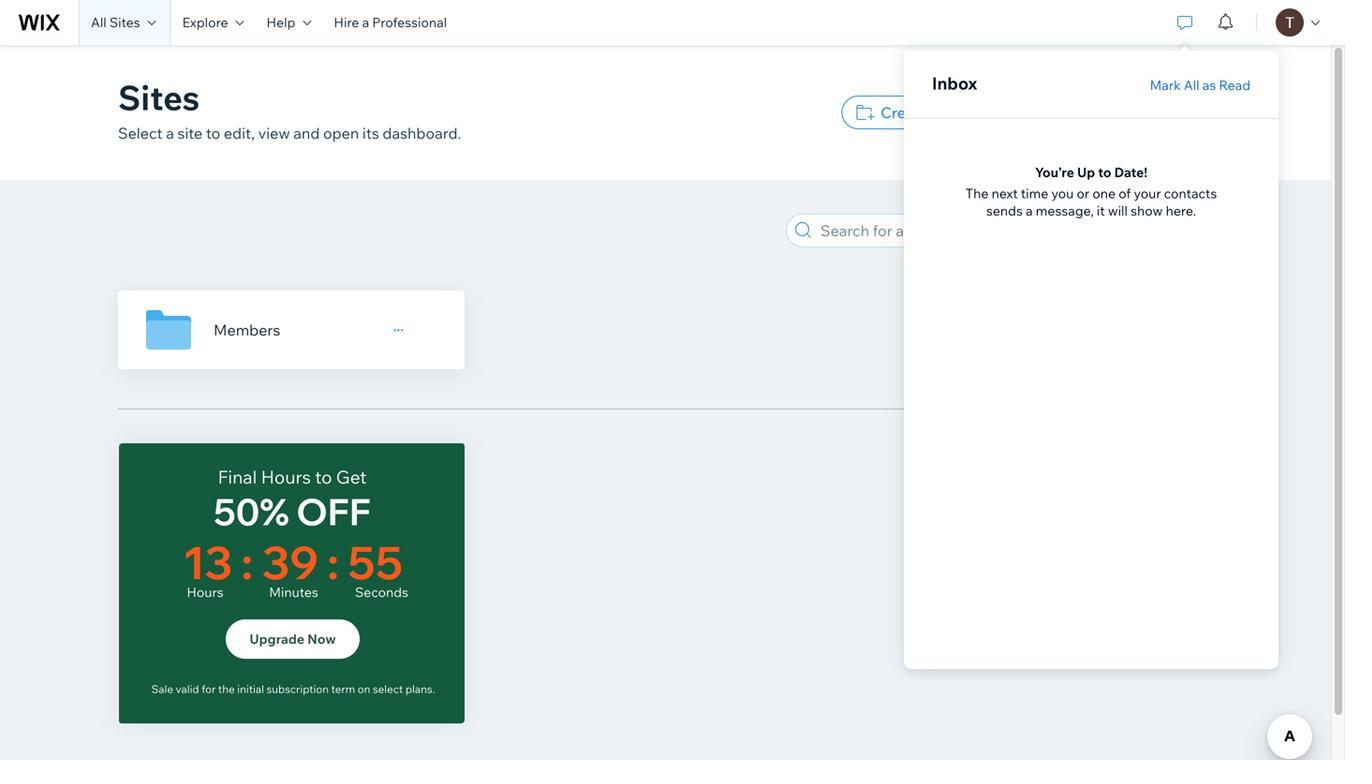 Task type: vqa. For each thing, say whether or not it's contained in the screenshot.
'a' to the top
yes



Task type: describe. For each thing, give the bounding box(es) containing it.
mark all as read button
[[1151, 77, 1251, 94]]

save
[[256, 621, 291, 640]]

select
[[373, 682, 403, 696]]

help button
[[255, 0, 323, 45]]

new for site
[[1142, 103, 1174, 122]]

13,
[[269, 669, 283, 683]]

explore
[[182, 14, 228, 30]]

plans.
[[406, 682, 435, 696]]

off
[[296, 488, 371, 535]]

a inside the you're up to date! the next time you or one of your contacts sends a message, it will show here.
[[1026, 202, 1033, 219]]

inbox
[[933, 73, 978, 94]]

create new site
[[1091, 103, 1205, 122]]

save now
[[256, 621, 327, 640]]

message,
[[1036, 202, 1095, 219]]

view
[[258, 124, 290, 142]]

only
[[329, 474, 368, 497]]

1 horizontal spatial a
[[362, 14, 370, 30]]

1 : from the left
[[241, 534, 253, 591]]

its
[[363, 124, 379, 142]]

get
[[336, 466, 367, 488]]

- limited time only - 50% off
[[206, 474, 378, 535]]

seconds
[[355, 584, 409, 600]]

13
[[183, 534, 233, 591]]

will
[[1109, 202, 1128, 219]]

final hours to get
[[218, 466, 367, 488]]

valid
[[176, 682, 199, 696]]

time
[[1022, 185, 1049, 202]]

mark all as read
[[1151, 77, 1251, 93]]

all inside button
[[1185, 77, 1200, 93]]

pm
[[344, 669, 361, 683]]

open
[[323, 124, 359, 142]]

mark
[[1151, 77, 1182, 93]]

you're
[[1036, 164, 1075, 180]]

premium
[[275, 562, 351, 585]]

0 vertical spatial hours
[[261, 466, 311, 488]]

minutes
[[269, 584, 318, 600]]

0 vertical spatial all
[[91, 14, 107, 30]]

only.
[[350, 683, 373, 697]]

for inside offer ends december 13, 2023 (11:59 pm pt). valid for the initial subscription term only.
[[412, 669, 426, 683]]

date!
[[1115, 164, 1148, 180]]

initial left 13, at the left bottom
[[237, 682, 264, 696]]

term inside offer ends december 13, 2023 (11:59 pm pt). valid for the initial subscription term only.
[[324, 683, 348, 697]]

one
[[1093, 185, 1116, 202]]

2023
[[285, 669, 310, 683]]

term left on
[[331, 682, 355, 696]]

december
[[214, 669, 266, 683]]

hire a professional link
[[323, 0, 459, 45]]

39
[[262, 534, 319, 591]]

the inside offer ends december 13, 2023 (11:59 pm pt). valid for the initial subscription term only.
[[211, 683, 227, 697]]

sites inside sites select a site to edit, view and open its dashboard.
[[118, 76, 200, 119]]

1 - from the left
[[206, 474, 212, 497]]

sites select a site to edit, view and open its dashboard.
[[118, 76, 462, 142]]

hire a professional
[[334, 14, 447, 30]]

the
[[966, 185, 989, 202]]

create new folder button
[[842, 96, 1035, 129]]

subscription inside offer ends december 13, 2023 (11:59 pm pt). valid for the initial subscription term only.
[[259, 683, 321, 697]]

members
[[214, 321, 281, 339]]

select inside sites select a site to edit, view and open its dashboard.
[[118, 124, 163, 142]]

55
[[348, 534, 403, 591]]

sale
[[152, 682, 173, 696]]

now for upgrade now
[[308, 631, 336, 647]]

and
[[294, 124, 320, 142]]

select wix premium plans
[[184, 562, 399, 585]]

contacts
[[1165, 185, 1218, 202]]

up
[[1078, 164, 1096, 180]]



Task type: locate. For each thing, give the bounding box(es) containing it.
now for save now
[[294, 621, 327, 640]]

new inside create new site button
[[1142, 103, 1174, 122]]

initial
[[237, 682, 264, 696], [230, 683, 257, 697]]

1 vertical spatial to
[[1099, 164, 1112, 180]]

as
[[1203, 77, 1217, 93]]

initial down december
[[230, 683, 257, 697]]

1 vertical spatial sites
[[118, 76, 200, 119]]

ends
[[187, 669, 211, 683]]

0 horizontal spatial new
[[932, 103, 964, 122]]

13 : 39 : 55
[[183, 534, 403, 591]]

0 vertical spatial sites
[[110, 14, 140, 30]]

: left 55
[[327, 534, 339, 591]]

to for final hours to get
[[315, 466, 332, 488]]

2 horizontal spatial to
[[1099, 164, 1112, 180]]

show
[[1131, 202, 1164, 219]]

wix
[[241, 562, 271, 585]]

plans
[[355, 562, 399, 585]]

1 vertical spatial a
[[166, 124, 174, 142]]

:
[[241, 534, 253, 591], [327, 534, 339, 591]]

(11:59
[[312, 669, 342, 683]]

0 horizontal spatial all
[[91, 14, 107, 30]]

0 horizontal spatial create
[[881, 103, 929, 122]]

edit,
[[224, 124, 255, 142]]

next
[[992, 185, 1019, 202]]

1 horizontal spatial :
[[327, 534, 339, 591]]

valid
[[385, 669, 410, 683]]

0 horizontal spatial select
[[118, 124, 163, 142]]

for
[[412, 669, 426, 683], [202, 682, 216, 696]]

a right hire
[[362, 14, 370, 30]]

- left final
[[206, 474, 212, 497]]

select left site
[[118, 124, 163, 142]]

2 : from the left
[[327, 534, 339, 591]]

0 horizontal spatial to
[[206, 124, 220, 142]]

Search for a site... field
[[815, 215, 1093, 247]]

0 horizontal spatial hours
[[187, 584, 224, 600]]

create up "date!"
[[1091, 103, 1139, 122]]

here.
[[1167, 202, 1197, 219]]

to inside sites select a site to edit, view and open its dashboard.
[[206, 124, 220, 142]]

create left "folder"
[[881, 103, 929, 122]]

save now link
[[224, 610, 359, 651]]

create new folder
[[881, 103, 1013, 122]]

upgrade
[[250, 631, 305, 647]]

0 vertical spatial to
[[206, 124, 220, 142]]

a
[[362, 14, 370, 30], [166, 124, 174, 142], [1026, 202, 1033, 219]]

now inside "link"
[[308, 631, 336, 647]]

create
[[881, 103, 929, 122], [1091, 103, 1139, 122]]

you're up to date! the next time you or one of your contacts sends a message, it will show here.
[[966, 164, 1218, 219]]

it
[[1098, 202, 1106, 219]]

-
[[206, 474, 212, 497], [372, 474, 378, 497]]

create for create new site
[[1091, 103, 1139, 122]]

to
[[206, 124, 220, 142], [1099, 164, 1112, 180], [315, 466, 332, 488]]

2 horizontal spatial a
[[1026, 202, 1033, 219]]

upgrade now link
[[226, 620, 360, 659]]

the right ends at left bottom
[[218, 682, 235, 696]]

hire
[[334, 14, 359, 30]]

- right 'get'
[[372, 474, 378, 497]]

term down (11:59
[[324, 683, 348, 697]]

new down inbox
[[932, 103, 964, 122]]

now
[[294, 621, 327, 640], [308, 631, 336, 647]]

sites up site
[[118, 76, 200, 119]]

2 vertical spatial a
[[1026, 202, 1033, 219]]

create new site button
[[1052, 96, 1228, 129]]

1 horizontal spatial new
[[1142, 103, 1174, 122]]

new
[[932, 103, 964, 122], [1142, 103, 1174, 122]]

you
[[1052, 185, 1074, 202]]

upgrade now
[[250, 631, 336, 647]]

1 horizontal spatial all
[[1185, 77, 1200, 93]]

create for create new folder
[[881, 103, 929, 122]]

2 create from the left
[[1091, 103, 1139, 122]]

on
[[358, 682, 371, 696]]

dashboard.
[[383, 124, 462, 142]]

sale valid for the initial subscription term on select plans.
[[152, 682, 435, 696]]

term
[[331, 682, 355, 696], [324, 683, 348, 697]]

site
[[1177, 103, 1205, 122]]

hours right final
[[261, 466, 311, 488]]

1 vertical spatial hours
[[187, 584, 224, 600]]

sends
[[987, 202, 1023, 219]]

sites
[[110, 14, 140, 30], [118, 76, 200, 119]]

to right site
[[206, 124, 220, 142]]

2 vertical spatial to
[[315, 466, 332, 488]]

0 horizontal spatial -
[[206, 474, 212, 497]]

hours
[[261, 466, 311, 488], [187, 584, 224, 600]]

offer
[[158, 669, 184, 683]]

1 vertical spatial select
[[184, 562, 237, 585]]

a inside sites select a site to edit, view and open its dashboard.
[[166, 124, 174, 142]]

initial inside offer ends december 13, 2023 (11:59 pm pt). valid for the initial subscription term only.
[[230, 683, 257, 697]]

to for you're up to date! the next time you or one of your contacts sends a message, it will show here.
[[1099, 164, 1112, 180]]

folder
[[967, 103, 1013, 122]]

or
[[1077, 185, 1090, 202]]

all
[[91, 14, 107, 30], [1185, 77, 1200, 93]]

your
[[1135, 185, 1162, 202]]

to inside the you're up to date! the next time you or one of your contacts sends a message, it will show here.
[[1099, 164, 1112, 180]]

pt).
[[363, 669, 383, 683]]

1 horizontal spatial to
[[315, 466, 332, 488]]

read
[[1220, 77, 1251, 93]]

0 vertical spatial select
[[118, 124, 163, 142]]

time
[[283, 474, 325, 497]]

50%
[[214, 488, 289, 535]]

1 horizontal spatial for
[[412, 669, 426, 683]]

0 horizontal spatial :
[[241, 534, 253, 591]]

new for folder
[[932, 103, 964, 122]]

select
[[118, 124, 163, 142], [184, 562, 237, 585]]

: right 13
[[241, 534, 253, 591]]

limited
[[216, 474, 279, 497]]

of
[[1119, 185, 1132, 202]]

hours left "wix"
[[187, 584, 224, 600]]

new down mark
[[1142, 103, 1174, 122]]

0 horizontal spatial for
[[202, 682, 216, 696]]

1 create from the left
[[881, 103, 929, 122]]

subscription
[[267, 682, 329, 696], [259, 683, 321, 697]]

the
[[218, 682, 235, 696], [211, 683, 227, 697]]

all sites
[[91, 14, 140, 30]]

site
[[178, 124, 203, 142]]

final
[[218, 466, 257, 488]]

2 - from the left
[[372, 474, 378, 497]]

1 horizontal spatial hours
[[261, 466, 311, 488]]

1 horizontal spatial select
[[184, 562, 237, 585]]

1 vertical spatial all
[[1185, 77, 1200, 93]]

2 new from the left
[[1142, 103, 1174, 122]]

1 horizontal spatial create
[[1091, 103, 1139, 122]]

select left "wix"
[[184, 562, 237, 585]]

a left site
[[166, 124, 174, 142]]

to right up
[[1099, 164, 1112, 180]]

0 vertical spatial a
[[362, 14, 370, 30]]

0 horizontal spatial a
[[166, 124, 174, 142]]

new inside create new folder button
[[932, 103, 964, 122]]

1 new from the left
[[932, 103, 964, 122]]

offer ends december 13, 2023 (11:59 pm pt). valid for the initial subscription term only.
[[158, 669, 426, 697]]

1 horizontal spatial -
[[372, 474, 378, 497]]

to left 'get'
[[315, 466, 332, 488]]

the down ends at left bottom
[[211, 683, 227, 697]]

sites left explore at the top left
[[110, 14, 140, 30]]

professional
[[372, 14, 447, 30]]

a down time
[[1026, 202, 1033, 219]]

help
[[267, 14, 296, 30]]



